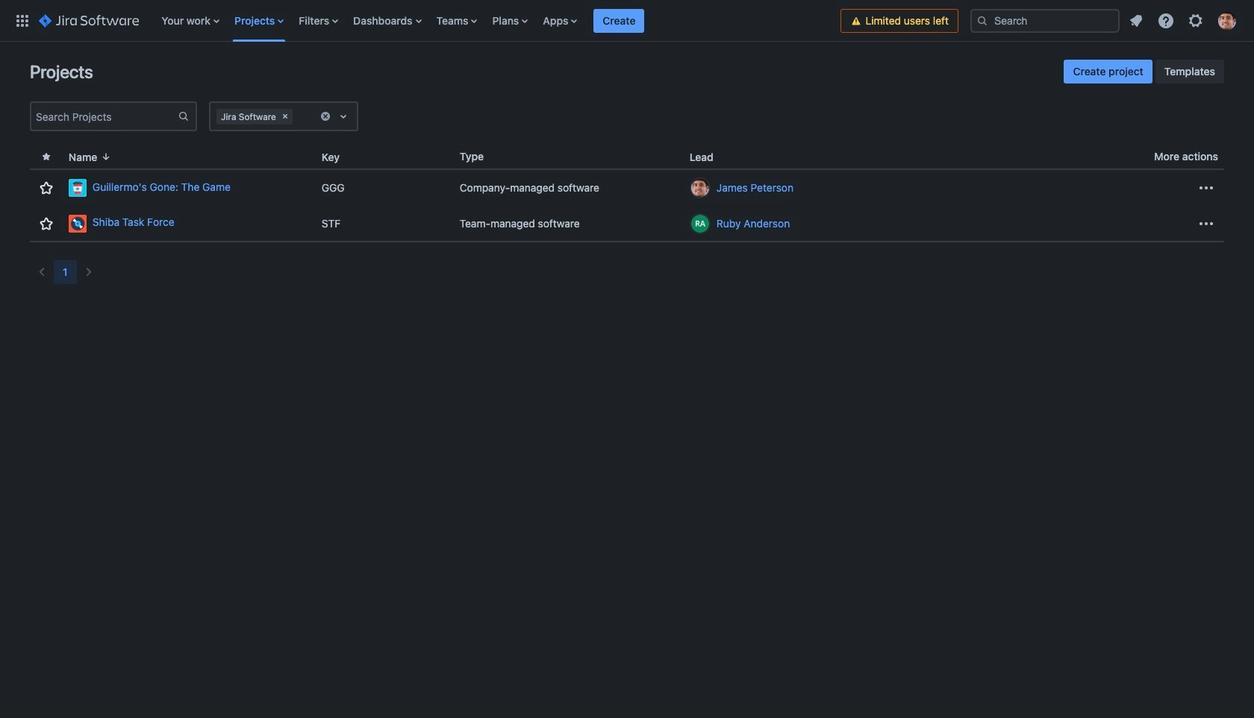 Task type: vqa. For each thing, say whether or not it's contained in the screenshot.
the rightmost Shiba Task Force
no



Task type: locate. For each thing, give the bounding box(es) containing it.
more image
[[1197, 179, 1215, 197], [1197, 215, 1215, 233]]

open image
[[334, 107, 352, 125]]

0 horizontal spatial list
[[154, 0, 841, 41]]

Choose Jira products text field
[[296, 109, 298, 124]]

jira software image
[[39, 12, 139, 29], [39, 12, 139, 29]]

appswitcher icon image
[[13, 12, 31, 29]]

settings image
[[1187, 12, 1205, 29]]

None search field
[[970, 9, 1120, 32]]

0 vertical spatial more image
[[1197, 179, 1215, 197]]

clear image
[[279, 110, 291, 122]]

1 more image from the top
[[1197, 179, 1215, 197]]

list item
[[594, 0, 645, 41]]

search image
[[976, 15, 988, 27]]

1 vertical spatial more image
[[1197, 215, 1215, 233]]

star guillermo's gone: the game image
[[37, 179, 55, 197]]

clear image
[[319, 110, 331, 122]]

list
[[154, 0, 841, 41], [1123, 7, 1245, 34]]

group
[[1064, 60, 1224, 84]]

2 more image from the top
[[1197, 215, 1215, 233]]

banner
[[0, 0, 1254, 42]]



Task type: describe. For each thing, give the bounding box(es) containing it.
help image
[[1157, 12, 1175, 29]]

more image for star guillermo's gone: the game image at the top
[[1197, 179, 1215, 197]]

primary element
[[9, 0, 841, 41]]

Search field
[[970, 9, 1120, 32]]

star shiba task force image
[[37, 215, 55, 233]]

more image for star shiba task force 'image'
[[1197, 215, 1215, 233]]

next image
[[80, 264, 97, 281]]

Search Projects text field
[[31, 106, 178, 127]]

notifications image
[[1127, 12, 1145, 29]]

previous image
[[33, 264, 51, 281]]

1 horizontal spatial list
[[1123, 7, 1245, 34]]

your profile and settings image
[[1218, 12, 1236, 29]]



